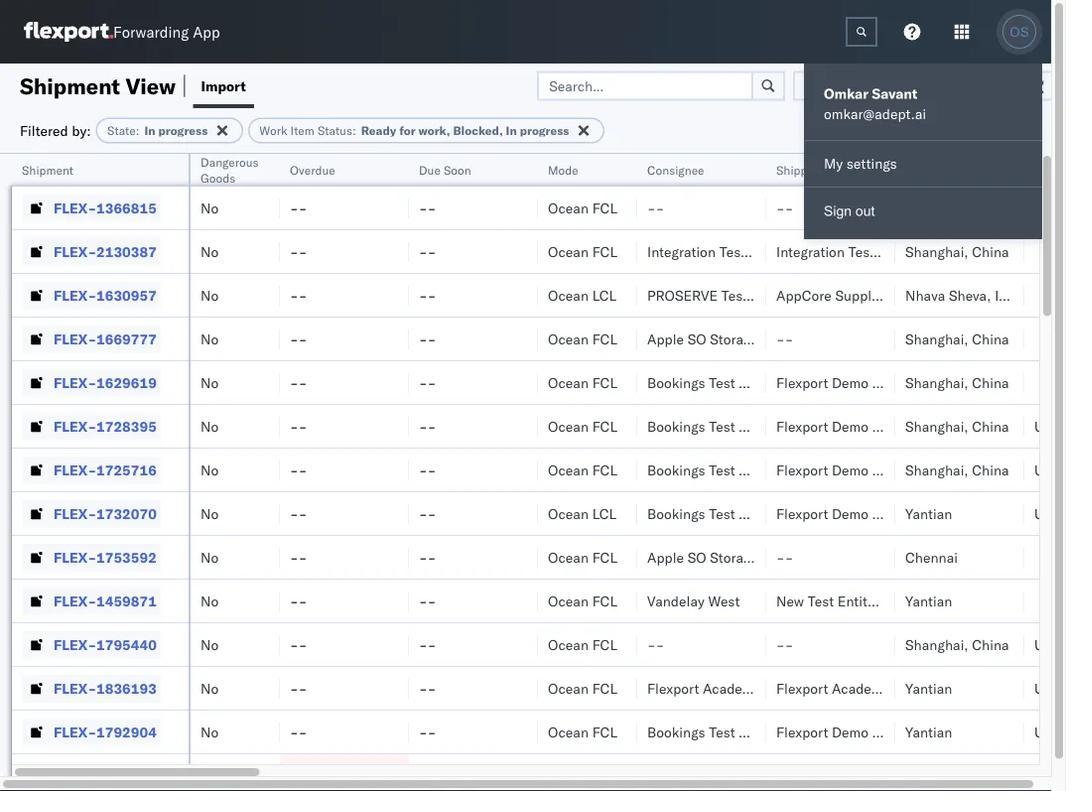 Task type: vqa. For each thing, say whether or not it's contained in the screenshot.
bottom Carrier
no



Task type: locate. For each thing, give the bounding box(es) containing it.
5 flex- from the top
[[54, 374, 96, 391]]

11 no from the top
[[201, 636, 219, 653]]

1 horizontal spatial academy
[[832, 680, 890, 697]]

5 china from the top
[[973, 461, 1010, 479]]

1 horizontal spatial in
[[506, 123, 517, 138]]

7 flex- from the top
[[54, 461, 96, 479]]

no for flex-1795440
[[201, 636, 219, 653]]

in
[[144, 123, 155, 138], [506, 123, 517, 138]]

not down appcore
[[794, 330, 822, 348]]

1 vertical spatial not
[[794, 549, 822, 566]]

co. for 1725716
[[925, 461, 944, 479]]

1 vertical spatial lcl
[[592, 505, 617, 522]]

4 shanghai, from the top
[[906, 418, 969, 435]]

consignee button
[[638, 158, 747, 178]]

shipper inside button
[[777, 162, 818, 177]]

2 shanghai, from the top
[[906, 330, 969, 348]]

1 ocean from the top
[[548, 199, 589, 216]]

flex-1732070 button
[[22, 500, 161, 528]]

ocean for 1366815
[[548, 199, 589, 216]]

not
[[794, 330, 822, 348], [794, 549, 822, 566]]

no for flex-2130387
[[201, 243, 219, 260]]

0 vertical spatial apple
[[647, 330, 684, 348]]

8 resize handle column header from the left
[[1001, 154, 1025, 791]]

2 unkn from the top
[[1035, 418, 1067, 435]]

0 horizontal spatial :
[[136, 123, 139, 138]]

0 horizontal spatial progress
[[158, 123, 208, 138]]

10 no from the top
[[201, 592, 219, 610]]

8 ocean fcl from the top
[[548, 592, 618, 610]]

ocean fcl for flex-1753592
[[548, 549, 618, 566]]

no for flex-1669777
[[201, 330, 219, 348]]

3 bookings from the top
[[647, 461, 706, 479]]

filtered
[[20, 122, 68, 139]]

5 bookings test consignee from the top
[[647, 723, 806, 741]]

import
[[201, 77, 246, 94]]

ocean for 1836193
[[548, 680, 589, 697]]

(do for shanghai, china
[[762, 330, 791, 348]]

7 unkn from the top
[[1035, 723, 1067, 741]]

flex- for 1795440
[[54, 636, 96, 653]]

6 resize handle column header from the left
[[743, 154, 767, 791]]

1 co. from the top
[[925, 374, 944, 391]]

not up the new
[[794, 549, 822, 566]]

2 demo from the top
[[832, 418, 869, 435]]

5 ocean from the top
[[548, 374, 589, 391]]

bookings for flex-1728395
[[647, 418, 706, 435]]

1 vertical spatial (do
[[762, 549, 791, 566]]

11 ocean fcl from the top
[[548, 723, 618, 741]]

4 bookings from the top
[[647, 505, 706, 522]]

2 shanghai, china from the top
[[906, 330, 1010, 348]]

depar button
[[1025, 158, 1067, 178]]

work,
[[419, 123, 450, 138]]

4 no from the top
[[201, 330, 219, 348]]

yantian for flex-1459871
[[906, 592, 953, 610]]

new test entity 2
[[777, 592, 887, 610]]

progress up mode
[[520, 123, 569, 138]]

unkn for 1728395
[[1035, 418, 1067, 435]]

3 no from the top
[[201, 286, 219, 304]]

3 bookings test consignee from the top
[[647, 461, 806, 479]]

my settings link
[[804, 145, 1043, 183]]

0 vertical spatial not
[[794, 330, 822, 348]]

omkar
[[824, 85, 869, 102]]

flexport for 1725716
[[777, 461, 829, 479]]

flex-1728395 button
[[22, 413, 161, 440]]

china for flex-1795440
[[973, 636, 1010, 653]]

demo for 1732070
[[832, 505, 869, 522]]

0 vertical spatial apple so storage (do not use)
[[647, 330, 861, 348]]

bookings for flex-1629619
[[647, 374, 706, 391]]

1 bookings test consignee from the top
[[647, 374, 806, 391]]

2 academy from the left
[[832, 680, 890, 697]]

1 so from the top
[[688, 330, 707, 348]]

bookings for flex-1792904
[[647, 723, 706, 741]]

9 flex- from the top
[[54, 549, 96, 566]]

1 ocean fcl from the top
[[548, 199, 618, 216]]

1 storage from the top
[[710, 330, 758, 348]]

2 flexport demo shipper co. from the top
[[777, 418, 944, 435]]

flex- down flex-1629619 button at the left of page
[[54, 418, 96, 435]]

0 horizontal spatial academy
[[703, 680, 761, 697]]

flex- for 1630957
[[54, 286, 96, 304]]

so down proserve
[[688, 330, 707, 348]]

0 vertical spatial lcl
[[592, 286, 617, 304]]

1 vertical spatial so
[[688, 549, 707, 566]]

apple up vandelay
[[647, 549, 684, 566]]

1 (do from the top
[[762, 330, 791, 348]]

proserve
[[647, 286, 718, 304]]

7 no from the top
[[201, 461, 219, 479]]

consignee for flex-1792904
[[739, 723, 806, 741]]

shipment button
[[12, 158, 169, 178]]

test for flex-1728395
[[709, 418, 736, 435]]

fcl
[[592, 199, 618, 216], [592, 243, 618, 260], [592, 330, 618, 348], [592, 374, 618, 391], [592, 418, 618, 435], [592, 461, 618, 479], [592, 549, 618, 566], [592, 592, 618, 610], [592, 636, 618, 653], [592, 680, 618, 697], [592, 723, 618, 741]]

china for flex-1725716
[[973, 461, 1010, 479]]

academy left "(us)"
[[703, 680, 761, 697]]

5 shanghai, from the top
[[906, 461, 969, 479]]

12 ocean from the top
[[548, 680, 589, 697]]

progress
[[158, 123, 208, 138], [520, 123, 569, 138]]

2 china from the top
[[973, 330, 1010, 348]]

new
[[777, 592, 804, 610]]

1 flexport demo shipper co. from the top
[[777, 374, 944, 391]]

ocean fcl for flex-2130387
[[548, 243, 618, 260]]

13 flex- from the top
[[54, 723, 96, 741]]

: left ready
[[353, 123, 356, 138]]

apple down proserve
[[647, 330, 684, 348]]

no
[[201, 199, 219, 216], [201, 243, 219, 260], [201, 286, 219, 304], [201, 330, 219, 348], [201, 374, 219, 391], [201, 418, 219, 435], [201, 461, 219, 479], [201, 505, 219, 522], [201, 549, 219, 566], [201, 592, 219, 610], [201, 636, 219, 653], [201, 680, 219, 697], [201, 723, 219, 741]]

0 horizontal spatial in
[[144, 123, 155, 138]]

7 resize handle column header from the left
[[872, 154, 896, 791]]

None text field
[[846, 17, 878, 47]]

1 vertical spatial shipment
[[22, 162, 74, 177]]

3 co. from the top
[[925, 461, 944, 479]]

yantian for flex-1732070
[[906, 505, 953, 522]]

(do for chennai
[[762, 549, 791, 566]]

use) down appcore supply ltd
[[826, 330, 861, 348]]

flex-
[[54, 199, 96, 216], [54, 243, 96, 260], [54, 286, 96, 304], [54, 330, 96, 348], [54, 374, 96, 391], [54, 418, 96, 435], [54, 461, 96, 479], [54, 505, 96, 522], [54, 549, 96, 566], [54, 592, 96, 610], [54, 636, 96, 653], [54, 680, 96, 697], [54, 723, 96, 741]]

academy right inc.
[[832, 680, 890, 697]]

unkn
[[1035, 199, 1067, 216], [1035, 418, 1067, 435], [1035, 461, 1067, 479], [1035, 505, 1067, 522], [1035, 636, 1067, 653], [1035, 680, 1067, 697], [1035, 723, 1067, 741]]

1 china from the top
[[973, 243, 1010, 260]]

6 flex- from the top
[[54, 418, 96, 435]]

1 vertical spatial ocean lcl
[[548, 505, 617, 522]]

in right blocked,
[[506, 123, 517, 138]]

shanghai, for flex-1669777
[[906, 330, 969, 348]]

bookings test consignee for flex-1728395
[[647, 418, 806, 435]]

(us)
[[764, 680, 800, 697]]

5 fcl from the top
[[592, 418, 618, 435]]

no for flex-1753592
[[201, 549, 219, 566]]

13 no from the top
[[201, 723, 219, 741]]

10 ocean from the top
[[548, 592, 589, 610]]

0 vertical spatial (do
[[762, 330, 791, 348]]

no for flex-1629619
[[201, 374, 219, 391]]

ocean for 1753592
[[548, 549, 589, 566]]

flexport for 1629619
[[777, 374, 829, 391]]

apple so storage (do not use) down account
[[647, 330, 861, 348]]

(do down account
[[762, 330, 791, 348]]

2 no from the top
[[201, 243, 219, 260]]

storage up west
[[710, 549, 758, 566]]

flex- inside button
[[54, 330, 96, 348]]

china for flex-1669777
[[973, 330, 1010, 348]]

0 vertical spatial storage
[[710, 330, 758, 348]]

apple so storage (do not use) up west
[[647, 549, 861, 566]]

12 flex- from the top
[[54, 680, 96, 697]]

so up vandelay west
[[688, 549, 707, 566]]

apple for chennai
[[647, 549, 684, 566]]

item
[[291, 123, 315, 138]]

lcl
[[592, 286, 617, 304], [592, 505, 617, 522]]

import button
[[193, 64, 254, 108]]

flex- down flex-1753592 button
[[54, 592, 96, 610]]

flexport demo shipper co. for 1725716
[[777, 461, 944, 479]]

flex- down flex-1732070 button
[[54, 549, 96, 566]]

shanghai, china for flex-1629619
[[906, 374, 1010, 391]]

0 vertical spatial shipment
[[20, 72, 120, 99]]

shipment
[[20, 72, 120, 99], [22, 162, 74, 177]]

flex- for 1753592
[[54, 549, 96, 566]]

1 fcl from the top
[[592, 199, 618, 216]]

no for flex-1459871
[[201, 592, 219, 610]]

yantian for flex-1836193
[[906, 680, 953, 697]]

5 shanghai, china from the top
[[906, 461, 1010, 479]]

flex- down the flex-1795440 button
[[54, 680, 96, 697]]

2 (do from the top
[[762, 549, 791, 566]]

bookings test consignee for flex-1629619
[[647, 374, 806, 391]]

bookings test consignee for flex-1792904
[[647, 723, 806, 741]]

ready
[[361, 123, 396, 138]]

resize handle column header for dangerous goods button
[[256, 154, 280, 791]]

5 unkn from the top
[[1035, 636, 1067, 653]]

9 fcl from the top
[[592, 636, 618, 653]]

fcl for flex-2130387
[[592, 243, 618, 260]]

overdue
[[290, 162, 335, 177]]

flex-1725716 button
[[22, 456, 161, 484]]

10 flex- from the top
[[54, 592, 96, 610]]

2 yantian from the top
[[906, 592, 953, 610]]

consignee for flex-1732070
[[739, 505, 806, 522]]

0 vertical spatial ocean lcl
[[548, 286, 617, 304]]

1 vertical spatial apple so storage (do not use)
[[647, 549, 861, 566]]

yantian for flex-1792904
[[906, 723, 953, 741]]

unkn for 1836193
[[1035, 680, 1067, 697]]

shipper for flex-1732070
[[873, 505, 922, 522]]

state : in progress
[[107, 123, 208, 138]]

7 ocean fcl from the top
[[548, 549, 618, 566]]

consignee
[[647, 162, 705, 177], [739, 374, 806, 391], [739, 418, 806, 435], [739, 461, 806, 479], [739, 505, 806, 522], [739, 723, 806, 741]]

0 vertical spatial so
[[688, 330, 707, 348]]

shipment for shipment
[[22, 162, 74, 177]]

2 storage from the top
[[710, 549, 758, 566]]

4 demo from the top
[[832, 505, 869, 522]]

shipper for flex-1792904
[[873, 723, 922, 741]]

resize handle column header for the shipper name button
[[872, 154, 896, 791]]

4 shanghai, china from the top
[[906, 418, 1010, 435]]

omkar@adept.ai
[[824, 105, 927, 123]]

8 no from the top
[[201, 505, 219, 522]]

ocean for 1725716
[[548, 461, 589, 479]]

not for chennai
[[794, 549, 822, 566]]

2 progress from the left
[[520, 123, 569, 138]]

2 bookings from the top
[[647, 418, 706, 435]]

ocean fcl for flex-1459871
[[548, 592, 618, 610]]

4 co. from the top
[[925, 505, 944, 522]]

2 ocean fcl from the top
[[548, 243, 618, 260]]

1 vertical spatial use)
[[826, 549, 861, 566]]

out
[[856, 204, 875, 219]]

appcore supply ltd
[[777, 286, 903, 304]]

1 ocean lcl from the top
[[548, 286, 617, 304]]

use)
[[826, 330, 861, 348], [826, 549, 861, 566]]

ocean lcl for proserve test account
[[548, 286, 617, 304]]

5 bookings from the top
[[647, 723, 706, 741]]

1366815
[[96, 199, 157, 216]]

2 so from the top
[[688, 549, 707, 566]]

no for flex-1732070
[[201, 505, 219, 522]]

1792904
[[96, 723, 157, 741]]

flex-1792904
[[54, 723, 157, 741]]

3 ocean from the top
[[548, 286, 589, 304]]

flex-1795440 button
[[22, 631, 161, 659]]

5 demo from the top
[[832, 723, 869, 741]]

6 shanghai, china from the top
[[906, 636, 1010, 653]]

supply
[[836, 286, 879, 304]]

5 resize handle column header from the left
[[614, 154, 638, 791]]

:
[[136, 123, 139, 138], [353, 123, 356, 138]]

7 fcl from the top
[[592, 549, 618, 566]]

goods
[[201, 170, 236, 185]]

shipment down "filtered"
[[22, 162, 74, 177]]

china
[[973, 243, 1010, 260], [973, 330, 1010, 348], [973, 374, 1010, 391], [973, 418, 1010, 435], [973, 461, 1010, 479], [973, 636, 1010, 653]]

demo for 1728395
[[832, 418, 869, 435]]

flex-1669777
[[54, 330, 157, 348]]

ocean for 2130387
[[548, 243, 589, 260]]

flex- down shipment button
[[54, 199, 96, 216]]

bookings test consignee
[[647, 374, 806, 391], [647, 418, 806, 435], [647, 461, 806, 479], [647, 505, 806, 522], [647, 723, 806, 741]]

flex- down flex-1725716 button
[[54, 505, 96, 522]]

1 horizontal spatial progress
[[520, 123, 569, 138]]

flexport demo shipper co.
[[777, 374, 944, 391], [777, 418, 944, 435], [777, 461, 944, 479], [777, 505, 944, 522], [777, 723, 944, 741]]

ocean fcl for flex-1728395
[[548, 418, 618, 435]]

flex- down flex-1630957 button
[[54, 330, 96, 348]]

4 yantian from the top
[[906, 723, 953, 741]]

flex- down the flex-1459871 button
[[54, 636, 96, 653]]

storage
[[710, 330, 758, 348], [710, 549, 758, 566]]

flex-2130387 button
[[22, 238, 161, 266]]

flex- down flex-1669777 button
[[54, 374, 96, 391]]

flex-1836193 button
[[22, 675, 161, 703]]

0 vertical spatial use)
[[826, 330, 861, 348]]

ocean for 1795440
[[548, 636, 589, 653]]

2 ocean lcl from the top
[[548, 505, 617, 522]]

shipment up 'by:'
[[20, 72, 120, 99]]

academy
[[703, 680, 761, 697], [832, 680, 890, 697]]

(do up the new
[[762, 549, 791, 566]]

3 flex- from the top
[[54, 286, 96, 304]]

flex- for 1725716
[[54, 461, 96, 479]]

flex- down the flex-2130387 button
[[54, 286, 96, 304]]

11 ocean from the top
[[548, 636, 589, 653]]

flex- down flex-1836193 button
[[54, 723, 96, 741]]

file exception
[[866, 77, 959, 94]]

test
[[722, 286, 748, 304], [709, 374, 736, 391], [709, 418, 736, 435], [709, 461, 736, 479], [709, 505, 736, 522], [808, 592, 834, 610], [709, 723, 736, 741]]

1 shanghai, from the top
[[906, 243, 969, 260]]

co.
[[925, 374, 944, 391], [925, 418, 944, 435], [925, 461, 944, 479], [925, 505, 944, 522], [925, 723, 944, 741]]

unkn for 1792904
[[1035, 723, 1067, 741]]

4 flexport demo shipper co. from the top
[[777, 505, 944, 522]]

2 in from the left
[[506, 123, 517, 138]]

yantian
[[906, 505, 953, 522], [906, 592, 953, 610], [906, 680, 953, 697], [906, 723, 953, 741]]

inc.
[[804, 680, 828, 697]]

app
[[193, 22, 220, 41]]

1 yantian from the top
[[906, 505, 953, 522]]

1 academy from the left
[[703, 680, 761, 697]]

6 no from the top
[[201, 418, 219, 435]]

1 horizontal spatial :
[[353, 123, 356, 138]]

exception
[[894, 77, 959, 94]]

flex- down the flex-1728395 button
[[54, 461, 96, 479]]

ocean lcl
[[548, 286, 617, 304], [548, 505, 617, 522]]

shipment inside button
[[22, 162, 74, 177]]

progress down view
[[158, 123, 208, 138]]

due soon
[[419, 162, 471, 177]]

8 flex- from the top
[[54, 505, 96, 522]]

apple so storage (do not use)
[[647, 330, 861, 348], [647, 549, 861, 566]]

fcl for flex-1753592
[[592, 549, 618, 566]]

1 vertical spatial apple
[[647, 549, 684, 566]]

flexport. image
[[24, 22, 113, 42]]

flex- down flex-1366815 button in the top of the page
[[54, 243, 96, 260]]

demo for 1792904
[[832, 723, 869, 741]]

ocean fcl
[[548, 199, 618, 216], [548, 243, 618, 260], [548, 330, 618, 348], [548, 374, 618, 391], [548, 418, 618, 435], [548, 461, 618, 479], [548, 549, 618, 566], [548, 592, 618, 610], [548, 636, 618, 653], [548, 680, 618, 697], [548, 723, 618, 741]]

nhava sheva, india
[[906, 286, 1027, 304]]

resize handle column header
[[165, 154, 189, 791], [256, 154, 280, 791], [385, 154, 409, 791], [514, 154, 538, 791], [614, 154, 638, 791], [743, 154, 767, 791], [872, 154, 896, 791], [1001, 154, 1025, 791]]

1 apple from the top
[[647, 330, 684, 348]]

4 flex- from the top
[[54, 330, 96, 348]]

flex- for 1669777
[[54, 330, 96, 348]]

2 bookings test consignee from the top
[[647, 418, 806, 435]]

nhava
[[906, 286, 946, 304]]

shipment for shipment view
[[20, 72, 120, 99]]

5 no from the top
[[201, 374, 219, 391]]

view
[[126, 72, 176, 99]]

1 unkn from the top
[[1035, 199, 1067, 216]]

1 vertical spatial storage
[[710, 549, 758, 566]]

1 use) from the top
[[826, 330, 861, 348]]

filtered by:
[[20, 122, 91, 139]]

1 bookings from the top
[[647, 374, 706, 391]]

in right state at top
[[144, 123, 155, 138]]

4 unkn from the top
[[1035, 505, 1067, 522]]

1 no from the top
[[201, 199, 219, 216]]

resize handle column header for shipment button
[[165, 154, 189, 791]]

2 lcl from the top
[[592, 505, 617, 522]]

4 ocean from the top
[[548, 330, 589, 348]]

shipper
[[777, 162, 818, 177], [873, 374, 922, 391], [873, 418, 922, 435], [873, 461, 922, 479], [873, 505, 922, 522], [873, 723, 922, 741]]

unkn for 1732070
[[1035, 505, 1067, 522]]

2 not from the top
[[794, 549, 822, 566]]

7 ocean from the top
[[548, 461, 589, 479]]

storage down 'proserve test account'
[[710, 330, 758, 348]]

ocean fcl for flex-1669777
[[548, 330, 618, 348]]

bookings
[[647, 374, 706, 391], [647, 418, 706, 435], [647, 461, 706, 479], [647, 505, 706, 522], [647, 723, 706, 741]]

use) up the new test entity 2
[[826, 549, 861, 566]]

os button
[[997, 9, 1043, 55]]

: down view
[[136, 123, 139, 138]]



Task type: describe. For each thing, give the bounding box(es) containing it.
flexport for 1792904
[[777, 723, 829, 741]]

flexport for 1836193
[[777, 680, 829, 697]]

ocean fcl for flex-1366815
[[548, 199, 618, 216]]

storage for shanghai, china
[[710, 330, 758, 348]]

ocean for 1629619
[[548, 374, 589, 391]]

fcl for flex-1366815
[[592, 199, 618, 216]]

apple so storage (do not use) for chennai
[[647, 549, 861, 566]]

shanghai, china for flex-1728395
[[906, 418, 1010, 435]]

(sz)
[[894, 680, 927, 697]]

flex-1792904 button
[[22, 718, 161, 746]]

shanghai, china for flex-1725716
[[906, 461, 1010, 479]]

bookings for flex-1732070
[[647, 505, 706, 522]]

vandelay
[[647, 592, 705, 610]]

departure port
[[906, 162, 986, 177]]

3 resize handle column header from the left
[[385, 154, 409, 791]]

flex-1728395
[[54, 418, 157, 435]]

so for shanghai, china
[[688, 330, 707, 348]]

flex-1795440
[[54, 636, 157, 653]]

dangerous
[[201, 154, 259, 169]]

flex-1836193
[[54, 680, 157, 697]]

1795440
[[96, 636, 157, 653]]

flex-1630957 button
[[22, 282, 161, 309]]

fcl for flex-1728395
[[592, 418, 618, 435]]

test for flex-1732070
[[709, 505, 736, 522]]

dangerous goods button
[[191, 150, 273, 186]]

flexport academy (us) inc.
[[647, 680, 828, 697]]

co. for 1728395
[[925, 418, 944, 435]]

use) for chennai
[[826, 549, 861, 566]]

4 resize handle column header from the left
[[514, 154, 538, 791]]

for
[[399, 123, 416, 138]]

flex- for 1629619
[[54, 374, 96, 391]]

unkn for 1725716
[[1035, 461, 1067, 479]]

resize handle column header for mode button
[[614, 154, 638, 791]]

flex-1366815
[[54, 199, 157, 216]]

storage for chennai
[[710, 549, 758, 566]]

omkar savant omkar@adept.ai
[[824, 85, 927, 123]]

flex-2130387
[[54, 243, 157, 260]]

flex- for 1836193
[[54, 680, 96, 697]]

flex-1725716
[[54, 461, 157, 479]]

1669777
[[96, 330, 157, 348]]

soon
[[444, 162, 471, 177]]

sign
[[824, 204, 852, 219]]

file
[[866, 77, 890, 94]]

forwarding app
[[113, 22, 220, 41]]

demo for 1725716
[[832, 461, 869, 479]]

state
[[107, 123, 136, 138]]

no for flex-1630957
[[201, 286, 219, 304]]

ltd
[[882, 286, 903, 304]]

os
[[1010, 24, 1029, 39]]

sign out button
[[804, 192, 1043, 231]]

no for flex-1725716
[[201, 461, 219, 479]]

flex- for 1366815
[[54, 199, 96, 216]]

forwarding
[[113, 22, 189, 41]]

departure port button
[[896, 158, 1005, 178]]

savant
[[872, 85, 918, 102]]

appcore
[[777, 286, 832, 304]]

apple for shanghai, china
[[647, 330, 684, 348]]

ocean fcl for flex-1792904
[[548, 723, 618, 741]]

academy for (sz)
[[832, 680, 890, 697]]

flex-1669777 button
[[22, 325, 161, 353]]

resize handle column header for departure port button on the right
[[1001, 154, 1025, 791]]

test for flex-1792904
[[709, 723, 736, 741]]

flex- for 2130387
[[54, 243, 96, 260]]

flex-1629619
[[54, 374, 157, 391]]

departure
[[906, 162, 960, 177]]

shanghai, for flex-1795440
[[906, 636, 969, 653]]

entity
[[838, 592, 875, 610]]

ocean fcl for flex-1725716
[[548, 461, 618, 479]]

ocean for 1669777
[[548, 330, 589, 348]]

shipment view
[[20, 72, 176, 99]]

1629619
[[96, 374, 157, 391]]

flex-1459871
[[54, 592, 157, 610]]

Search... text field
[[537, 71, 754, 101]]

vandelay west
[[647, 592, 740, 610]]

shanghai, china for flex-2130387
[[906, 243, 1010, 260]]

chennai
[[906, 549, 958, 566]]

mode button
[[538, 158, 618, 178]]

1 in from the left
[[144, 123, 155, 138]]

shipper for flex-1725716
[[873, 461, 922, 479]]

dangerous goods
[[201, 154, 259, 185]]

mode
[[548, 162, 579, 177]]

shipper for flex-1728395
[[873, 418, 922, 435]]

work item status : ready for work, blocked, in progress
[[259, 123, 569, 138]]

account
[[751, 286, 804, 304]]

ocean for 1728395
[[548, 418, 589, 435]]

apple so storage (do not use) for shanghai, china
[[647, 330, 861, 348]]

status
[[318, 123, 353, 138]]

2
[[879, 592, 887, 610]]

fcl for flex-1836193
[[592, 680, 618, 697]]

shanghai, for flex-2130387
[[906, 243, 969, 260]]

west
[[708, 592, 740, 610]]

ocean lcl for bookings test consignee
[[548, 505, 617, 522]]

1 : from the left
[[136, 123, 139, 138]]

ocean for 1732070
[[548, 505, 589, 522]]

flex- for 1728395
[[54, 418, 96, 435]]

flexport academy (sz) ltd.
[[777, 680, 956, 697]]

2 : from the left
[[353, 123, 356, 138]]

due
[[419, 162, 441, 177]]

unkn for 1795440
[[1035, 636, 1067, 653]]

flex-1753592 button
[[22, 544, 161, 572]]

test for flex-1630957
[[722, 286, 748, 304]]

no for flex-1836193
[[201, 680, 219, 697]]

shipper name button
[[767, 158, 876, 178]]

flex-1630957
[[54, 286, 157, 304]]

1728395
[[96, 418, 157, 435]]

flexport for 1728395
[[777, 418, 829, 435]]

proserve test account
[[647, 286, 804, 304]]

flexport demo shipper co. for 1728395
[[777, 418, 944, 435]]

sign out
[[824, 204, 875, 219]]

fcl for flex-1629619
[[592, 374, 618, 391]]

ocean for 1792904
[[548, 723, 589, 741]]

name
[[822, 162, 853, 177]]

flexport for 1732070
[[777, 505, 829, 522]]

port
[[963, 162, 986, 177]]

demo for 1629619
[[832, 374, 869, 391]]

1459871
[[96, 592, 157, 610]]

settings
[[847, 155, 897, 172]]

flex- for 1459871
[[54, 592, 96, 610]]

co. for 1732070
[[925, 505, 944, 522]]

ocean fcl for flex-1629619
[[548, 374, 618, 391]]

shipper for flex-1629619
[[873, 374, 922, 391]]

work
[[259, 123, 287, 138]]

flexport demo shipper co. for 1629619
[[777, 374, 944, 391]]

shanghai, china for flex-1669777
[[906, 330, 1010, 348]]

ocean for 1630957
[[548, 286, 589, 304]]

academy for (us)
[[703, 680, 761, 697]]

india
[[995, 286, 1027, 304]]

bookings for flex-1725716
[[647, 461, 706, 479]]

flexport demo shipper co. for 1792904
[[777, 723, 944, 741]]

ltd.
[[931, 680, 956, 697]]

consignee inside 'button'
[[647, 162, 705, 177]]

my
[[824, 155, 843, 172]]

shipper name
[[777, 162, 853, 177]]

not for shanghai, china
[[794, 330, 822, 348]]

sheva,
[[949, 286, 992, 304]]

no for flex-1366815
[[201, 199, 219, 216]]

fcl for flex-1669777
[[592, 330, 618, 348]]

depar
[[1035, 162, 1067, 177]]

use) for shanghai, china
[[826, 330, 861, 348]]

no for flex-1728395
[[201, 418, 219, 435]]

1630957
[[96, 286, 157, 304]]

shanghai, china for flex-1795440
[[906, 636, 1010, 653]]

consignee for flex-1728395
[[739, 418, 806, 435]]

flex-1459871 button
[[22, 587, 161, 615]]

china for flex-2130387
[[973, 243, 1010, 260]]

ocean fcl for flex-1836193
[[548, 680, 618, 697]]

1 progress from the left
[[158, 123, 208, 138]]

test for flex-1725716
[[709, 461, 736, 479]]

fcl for flex-1792904
[[592, 723, 618, 741]]

2130387
[[96, 243, 157, 260]]

my settings
[[824, 155, 897, 172]]

by:
[[72, 122, 91, 139]]

china for flex-1629619
[[973, 374, 1010, 391]]



